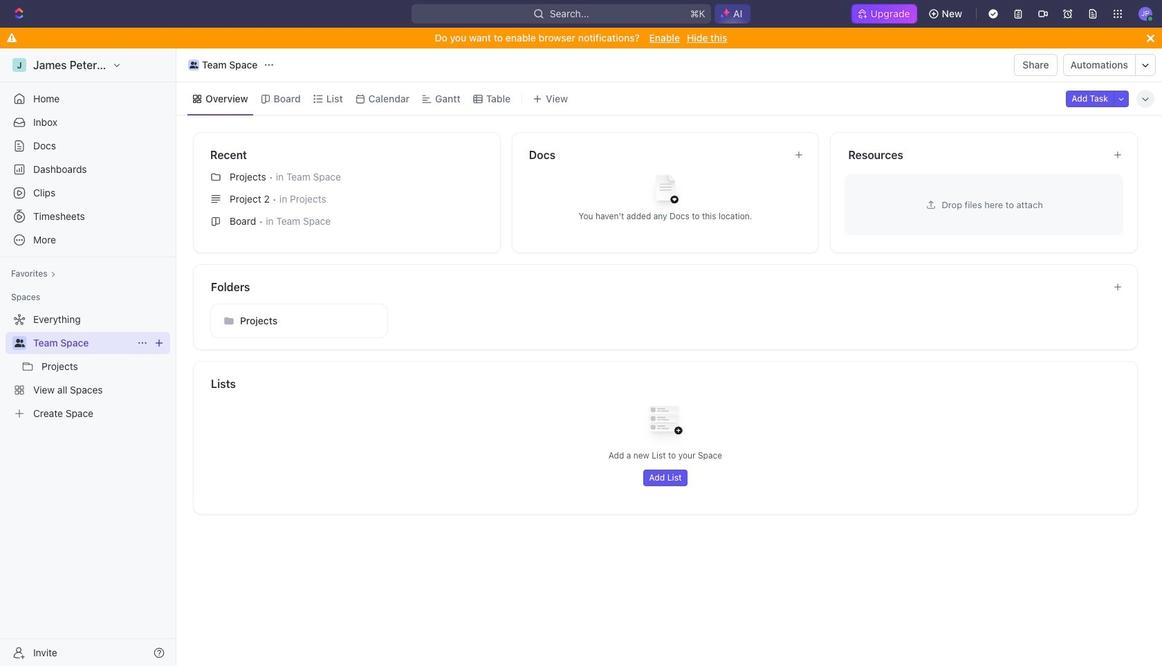 Task type: vqa. For each thing, say whether or not it's contained in the screenshot.
user group icon
yes



Task type: locate. For each thing, give the bounding box(es) containing it.
james peterson's workspace, , element
[[12, 58, 26, 72]]

user group image inside tree
[[14, 339, 25, 347]]

user group image
[[189, 62, 198, 69], [14, 339, 25, 347]]

1 horizontal spatial user group image
[[189, 62, 198, 69]]

0 horizontal spatial user group image
[[14, 339, 25, 347]]

1 vertical spatial user group image
[[14, 339, 25, 347]]

no most used docs image
[[638, 164, 693, 219]]

tree
[[6, 309, 170, 425]]

0 vertical spatial user group image
[[189, 62, 198, 69]]



Task type: describe. For each thing, give the bounding box(es) containing it.
sidebar navigation
[[0, 48, 179, 666]]

no lists icon. image
[[638, 395, 693, 451]]

tree inside sidebar navigation
[[6, 309, 170, 425]]



